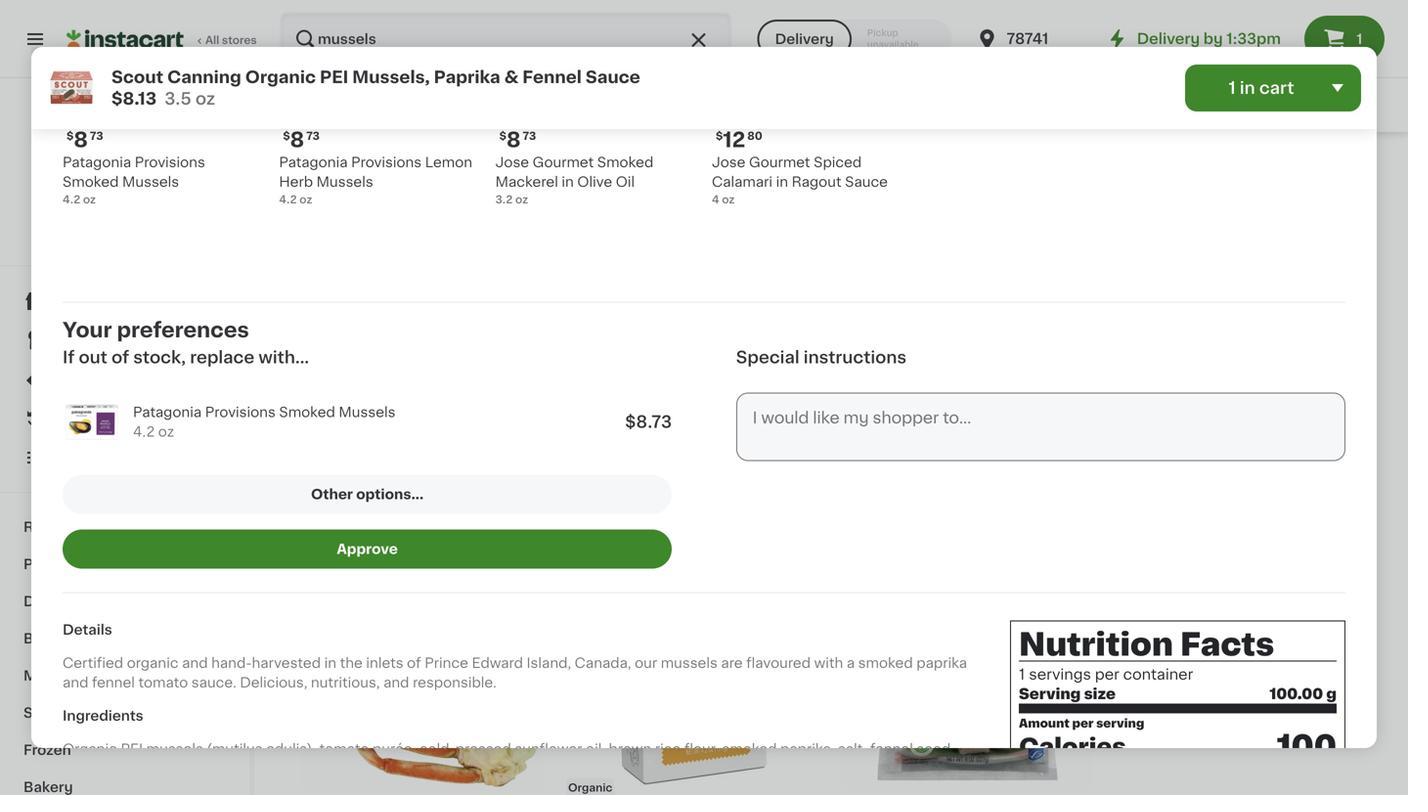 Task type: vqa. For each thing, say whether or not it's contained in the screenshot.
HERB to the top
yes



Task type: locate. For each thing, give the bounding box(es) containing it.
serving
[[1019, 687, 1081, 702]]

1 vertical spatial herb
[[279, 175, 313, 189]]

1 for 1 in cart
[[1229, 80, 1236, 96]]

0 horizontal spatial gourmet
[[533, 156, 594, 169]]

organic up garlic,
[[63, 742, 117, 756]]

0 horizontal spatial tomato
[[138, 676, 188, 690]]

$6.98 per pound element
[[1112, 31, 1370, 56]]

pei
[[320, 69, 349, 86], [121, 742, 143, 756]]

per inside nutrition facts 1 servings per container
[[1095, 667, 1120, 682]]

tomato inside certified organic and hand-harvested in the inlets of prince edward island, canada, our mussels are flavoured with a smoked paprika and fennel tomato sauce. delicious, nutritious, and responsible.
[[138, 676, 188, 690]]

1 vertical spatial of
[[407, 656, 421, 670]]

1 vertical spatial patagonia provisions lemon herb mussels
[[566, 454, 797, 487]]

seed,
[[917, 742, 955, 756]]

delivery by 1:33pm link
[[1106, 27, 1282, 51]]

mussels, inside 8 patagonia provisions mussels, in olive oil + broth, savory sofrito
[[985, 454, 1046, 467]]

lemon down the paprika
[[425, 156, 473, 169]]

1 horizontal spatial central
[[1112, 454, 1163, 467]]

0 horizontal spatial 1
[[1019, 667, 1025, 682]]

in inside jose gourmet spiced calamari in ragout sauce 4 oz
[[776, 175, 789, 189]]

$8.13
[[112, 90, 157, 107]]

of right inlets
[[407, 656, 421, 670]]

0 vertical spatial market
[[128, 195, 177, 208]]

oil for 8
[[878, 473, 897, 487]]

smoked
[[440, 59, 496, 73], [598, 156, 654, 169], [63, 175, 119, 189], [279, 405, 335, 419], [440, 454, 496, 467]]

central
[[72, 195, 124, 208], [1112, 454, 1163, 467]]

1 vertical spatial fennel
[[871, 742, 914, 756]]

snacks & candy link
[[12, 695, 238, 732]]

fennel
[[92, 676, 135, 690], [871, 742, 914, 756]]

market for central market
[[128, 195, 177, 208]]

$ 8 73 for mussels
[[67, 130, 103, 150]]

flakes
[[192, 762, 233, 776]]

2 patagonia provisions lemon herb mussels from the top
[[566, 454, 797, 487]]

harvested
[[252, 656, 321, 670]]

$ 8 73 up central market
[[67, 130, 103, 150]]

mussels inside organic pei mussels (mytilus edulis), tomato purée, cold-pressed sunflower oil, brown rice flour, smoked paprika, salt, fennel seed, garlic, onions, chili flakes
[[146, 742, 203, 756]]

olive
[[578, 175, 613, 189], [839, 473, 874, 487]]

smoked inside organic pei mussels (mytilus edulis), tomato purée, cold-pressed sunflower oil, brown rice flour, smoked paprika, salt, fennel seed, garlic, onions, chili flakes
[[722, 742, 777, 756]]

and down inlets
[[384, 676, 409, 690]]

all
[[205, 35, 219, 45]]

0 vertical spatial herb
[[763, 59, 797, 73]]

olive right mackerel
[[578, 175, 613, 189]]

0 horizontal spatial mussels
[[146, 742, 203, 756]]

eggs
[[80, 595, 115, 608]]

12
[[723, 130, 746, 150]]

per up the size at right
[[1095, 667, 1120, 682]]

1 horizontal spatial fennel
[[871, 742, 914, 756]]

1 horizontal spatial gourmet
[[749, 156, 811, 169]]

mussels, up sofrito
[[985, 454, 1046, 467]]

2 gourmet from the left
[[533, 156, 594, 169]]

fennel down certified
[[92, 676, 135, 690]]

$34.94 per pound element
[[1112, 425, 1370, 451]]

out
[[79, 349, 107, 366]]

$ inside $ 11 64
[[843, 34, 850, 45]]

$ 12 80
[[716, 130, 763, 150]]

buy it again
[[55, 412, 138, 426]]

product group
[[293, 160, 551, 505], [566, 160, 824, 505], [293, 537, 551, 795]]

oz inside jose gourmet smoked mackerel in olive oil 3.2 oz
[[516, 194, 528, 205]]

1 vertical spatial mussels,
[[985, 454, 1046, 467]]

1
[[1357, 32, 1363, 46], [1229, 80, 1236, 96], [1019, 667, 1025, 682]]

sauce down spiced at the right top of page
[[845, 175, 888, 189]]

olive left +
[[839, 473, 874, 487]]

patagonia provisions smoked mussels 4.2 oz down with...
[[133, 405, 396, 439]]

1 horizontal spatial mussels
[[661, 656, 718, 670]]

1 horizontal spatial per
[[1095, 667, 1120, 682]]

1 horizontal spatial market
[[1166, 454, 1214, 467]]

2 vertical spatial lemon
[[713, 454, 760, 467]]

if out of stock, replace with...
[[63, 349, 309, 366]]

2 horizontal spatial 1
[[1357, 32, 1363, 46]]

gourmet down the 80 on the top right of page
[[749, 156, 811, 169]]

delivery for delivery
[[775, 32, 834, 46]]

0 horizontal spatial delivery
[[775, 32, 834, 46]]

central inside central market fresh sea scallops button
[[1112, 454, 1163, 467]]

olive inside jose gourmet smoked mackerel in olive oil 3.2 oz
[[578, 175, 613, 189]]

jose inside jose gourmet spiced calamari in ragout sauce 4 oz
[[712, 156, 746, 169]]

buy it again link
[[12, 399, 238, 438]]

patagonia provisions smoked mussels
[[293, 59, 496, 93]]

0 vertical spatial olive
[[578, 175, 613, 189]]

sofrito
[[1008, 473, 1054, 487]]

organic down instacart logo
[[65, 108, 109, 119]]

(mytilus
[[207, 742, 263, 756]]

central right in
[[1112, 454, 1163, 467]]

delivery inside button
[[775, 32, 834, 46]]

fennel inside organic pei mussels (mytilus edulis), tomato purée, cold-pressed sunflower oil, brown rice flour, smoked paprika, salt, fennel seed, garlic, onions, chili flakes
[[871, 742, 914, 756]]

in inside jose gourmet smoked mackerel in olive oil 3.2 oz
[[562, 175, 574, 189]]

in left the
[[324, 656, 337, 670]]

& left candy
[[78, 706, 89, 720]]

serving
[[1097, 718, 1145, 730]]

mussels
[[661, 656, 718, 670], [146, 742, 203, 756]]

1 inside 1 in cart field
[[1229, 80, 1236, 96]]

1 vertical spatial pei
[[121, 742, 143, 756]]

pei inside the scout canning organic pei mussels, paprika & fennel sauce $8.13 3.5 oz
[[320, 69, 349, 86]]

1 horizontal spatial mussels,
[[985, 454, 1046, 467]]

& left fennel
[[504, 69, 519, 86]]

brown
[[609, 742, 652, 756]]

tomato down organic
[[138, 676, 188, 690]]

lemon up the 80 on the top right of page
[[713, 59, 760, 73]]

1 vertical spatial oil
[[878, 473, 897, 487]]

central inside central market link
[[72, 195, 124, 208]]

1 horizontal spatial pei
[[320, 69, 349, 86]]

in left ragout
[[776, 175, 789, 189]]

1 vertical spatial tomato
[[320, 742, 369, 756]]

herb inside button
[[763, 454, 797, 467]]

1 vertical spatial olive
[[839, 473, 874, 487]]

organic down stores
[[245, 69, 316, 86]]

$ 8 73 up patagonia provisions lemon herb mussels 4.2 oz
[[283, 130, 320, 150]]

8 up mackerel
[[507, 130, 521, 150]]

snacks
[[23, 706, 75, 720]]

oz
[[196, 90, 215, 107], [83, 194, 96, 205], [722, 194, 735, 205], [300, 194, 312, 205], [516, 194, 528, 205], [158, 425, 174, 439], [314, 492, 327, 503]]

servings
[[1029, 667, 1092, 682]]

0 vertical spatial smoked
[[859, 656, 913, 670]]

patagonia provisions lemon herb mussels down $8.73 element
[[566, 454, 797, 487]]

scout canning organic pei mussels, paprika & fennel sauce $8.13 3.5 oz
[[112, 69, 641, 107]]

& left eggs
[[65, 595, 76, 608]]

our
[[635, 656, 658, 670]]

patagonia provisions smoked mussels 4.2 oz down $8.13
[[63, 156, 205, 205]]

oil inside jose gourmet smoked mackerel in olive oil 3.2 oz
[[616, 175, 635, 189]]

in inside 1 in cart field
[[1240, 80, 1256, 96]]

central for central market fresh sea scallops
[[1112, 454, 1163, 467]]

0 horizontal spatial central
[[72, 195, 124, 208]]

1 vertical spatial 1
[[1229, 80, 1236, 96]]

lemon down $8.73 element
[[713, 454, 760, 467]]

0 vertical spatial 1
[[1357, 32, 1363, 46]]

patagonia provisions smoked mussels 4.2 oz up approve button
[[293, 454, 496, 503]]

4.2
[[63, 194, 80, 205], [279, 194, 297, 205], [133, 425, 155, 439], [293, 492, 311, 503]]

& inside dairy & eggs link
[[65, 595, 76, 608]]

None search field
[[280, 12, 732, 67]]

1 horizontal spatial delivery
[[1137, 32, 1200, 46]]

0 vertical spatial tomato
[[138, 676, 188, 690]]

per up calories on the bottom of the page
[[1073, 718, 1094, 730]]

olive for jose
[[578, 175, 613, 189]]

other
[[311, 487, 353, 501]]

& inside snacks & candy link
[[78, 706, 89, 720]]

0 vertical spatial lemon
[[713, 59, 760, 73]]

sauce right fennel
[[586, 69, 641, 86]]

1 horizontal spatial oil
[[878, 473, 897, 487]]

mussels, left the paprika
[[352, 69, 430, 86]]

central for central market
[[72, 195, 124, 208]]

1 horizontal spatial jose
[[712, 156, 746, 169]]

0 horizontal spatial pei
[[121, 742, 143, 756]]

shop
[[55, 294, 91, 308]]

and down certified
[[63, 676, 88, 690]]

hand-
[[211, 656, 252, 670]]

2 vertical spatial patagonia provisions smoked mussels 4.2 oz
[[293, 454, 496, 503]]

organic pei mussels (mytilus edulis), tomato purée, cold-pressed sunflower oil, brown rice flour, smoked paprika, salt, fennel seed, garlic, onions, chili flakes
[[63, 742, 955, 776]]

2 jose from the left
[[496, 156, 529, 169]]

stores
[[222, 35, 257, 45]]

1 vertical spatial market
[[1166, 454, 1214, 467]]

1 vertical spatial central
[[1112, 454, 1163, 467]]

1 vertical spatial smoked
[[722, 742, 777, 756]]

responsible.
[[413, 676, 497, 690]]

0 horizontal spatial fennel
[[92, 676, 135, 690]]

scout
[[112, 69, 163, 86]]

organic down "oil,"
[[568, 783, 613, 794]]

& inside meat & seafood link
[[63, 669, 74, 683]]

fennel right the salt,
[[871, 742, 914, 756]]

3.2
[[496, 194, 513, 205]]

0 horizontal spatial olive
[[578, 175, 613, 189]]

smoked right flour,
[[722, 742, 777, 756]]

1 horizontal spatial olive
[[839, 473, 874, 487]]

1 horizontal spatial tomato
[[320, 742, 369, 756]]

edward
[[472, 656, 523, 670]]

1 inside 1 button
[[1357, 32, 1363, 46]]

jose
[[712, 156, 746, 169], [496, 156, 529, 169]]

0 horizontal spatial sauce
[[586, 69, 641, 86]]

recipes
[[23, 520, 81, 534]]

jose down 12
[[712, 156, 746, 169]]

gourmet inside jose gourmet spiced calamari in ragout sauce 4 oz
[[749, 156, 811, 169]]

1 horizontal spatial 1
[[1229, 80, 1236, 96]]

patagonia inside button
[[566, 454, 635, 467]]

smoked
[[859, 656, 913, 670], [722, 742, 777, 756]]

11
[[850, 33, 869, 54]]

patagonia
[[293, 59, 362, 73], [566, 59, 635, 73], [63, 156, 131, 169], [279, 156, 348, 169], [133, 405, 202, 419], [293, 454, 362, 467], [566, 454, 635, 467], [839, 454, 908, 467]]

1 vertical spatial sauce
[[845, 175, 888, 189]]

delivery button
[[758, 20, 852, 59]]

sea
[[1259, 454, 1285, 467]]

0 vertical spatial of
[[111, 349, 129, 366]]

0 horizontal spatial mussels,
[[352, 69, 430, 86]]

ingredients
[[63, 709, 144, 723]]

8 down instructions
[[850, 428, 865, 448]]

gourmet for 8
[[533, 156, 594, 169]]

in
[[1049, 454, 1062, 467]]

0 vertical spatial fennel
[[92, 676, 135, 690]]

0 horizontal spatial market
[[128, 195, 177, 208]]

smoked right the a
[[859, 656, 913, 670]]

jose up mackerel
[[496, 156, 529, 169]]

market inside button
[[1166, 454, 1214, 467]]

0 horizontal spatial per
[[1073, 718, 1094, 730]]

nutrition
[[1019, 629, 1174, 660]]

flour,
[[685, 742, 719, 756]]

73 for mackerel
[[523, 131, 536, 141]]

baking and cooking
[[1212, 98, 1350, 112]]

2 vertical spatial 1
[[1019, 667, 1025, 682]]

provisions inside the patagonia provisions smoked mussels
[[366, 59, 436, 73]]

service type group
[[758, 20, 952, 59]]

oil inside 8 patagonia provisions mussels, in olive oil + broth, savory sofrito
[[878, 473, 897, 487]]

0 horizontal spatial jose
[[496, 156, 529, 169]]

$ 8 73 up mackerel
[[500, 130, 536, 150]]

1 for 1
[[1357, 32, 1363, 46]]

1 horizontal spatial smoked
[[859, 656, 913, 670]]

&
[[504, 69, 519, 86], [65, 595, 76, 608], [63, 669, 74, 683], [78, 706, 89, 720]]

patagonia provisions lemon herb mussels 4.2 oz
[[279, 156, 473, 205]]

1 jose from the left
[[712, 156, 746, 169]]

all stores link
[[67, 12, 258, 67]]

0 vertical spatial oil
[[616, 175, 635, 189]]

0 vertical spatial per
[[1095, 667, 1120, 682]]

gourmet up mackerel
[[533, 156, 594, 169]]

market down central market logo
[[128, 195, 177, 208]]

1 horizontal spatial of
[[407, 656, 421, 670]]

tomato left the purée,
[[320, 742, 369, 756]]

jose for 8
[[496, 156, 529, 169]]

0 vertical spatial central
[[72, 195, 124, 208]]

0 vertical spatial pei
[[320, 69, 349, 86]]

in up baking
[[1240, 80, 1256, 96]]

and
[[1263, 98, 1290, 112], [182, 656, 208, 670], [63, 676, 88, 690], [384, 676, 409, 690]]

2 vertical spatial herb
[[763, 454, 797, 467]]

73
[[321, 34, 334, 45], [594, 34, 607, 45], [90, 131, 103, 141], [306, 131, 320, 141], [523, 131, 536, 141]]

jose inside jose gourmet smoked mackerel in olive oil 3.2 oz
[[496, 156, 529, 169]]

pei inside organic pei mussels (mytilus edulis), tomato purée, cold-pressed sunflower oil, brown rice flour, smoked paprika, salt, fennel seed, garlic, onions, chili flakes
[[121, 742, 143, 756]]

sauce.
[[192, 676, 236, 690]]

$ 8 73 up the scout canning organic pei mussels, paprika & fennel sauce $8.13 3.5 oz
[[297, 33, 334, 54]]

0 vertical spatial sauce
[[586, 69, 641, 86]]

gourmet inside jose gourmet smoked mackerel in olive oil 3.2 oz
[[533, 156, 594, 169]]

it
[[86, 412, 96, 426]]

$8.73 element
[[566, 425, 824, 451]]

0 horizontal spatial oil
[[616, 175, 635, 189]]

mussels up chili
[[146, 742, 203, 756]]

add button
[[469, 166, 545, 201], [742, 166, 818, 201], [469, 543, 545, 578]]

& inside the scout canning organic pei mussels, paprika & fennel sauce $8.13 3.5 oz
[[504, 69, 519, 86]]

bakery link
[[12, 769, 238, 795]]

& right meat
[[63, 669, 74, 683]]

of right out
[[111, 349, 129, 366]]

tomato
[[138, 676, 188, 690], [320, 742, 369, 756]]

with
[[815, 656, 844, 670]]

1 vertical spatial lemon
[[425, 156, 473, 169]]

canada,
[[575, 656, 632, 670]]

8 right stores
[[305, 33, 319, 54]]

smoked inside the patagonia provisions smoked mussels
[[440, 59, 496, 73]]

central down central market logo
[[72, 195, 124, 208]]

add for patagonia provisions lemon herb mussels
[[779, 177, 808, 190]]

organic up fennel
[[568, 12, 613, 23]]

market left fresh at the bottom right
[[1166, 454, 1214, 467]]

mussels left are at the right
[[661, 656, 718, 670]]

100.00 g
[[1270, 687, 1337, 702]]

of
[[111, 349, 129, 366], [407, 656, 421, 670]]

0 horizontal spatial smoked
[[722, 742, 777, 756]]

0 vertical spatial mussels,
[[352, 69, 430, 86]]

1 horizontal spatial sauce
[[845, 175, 888, 189]]

salt,
[[838, 742, 867, 756]]

0 horizontal spatial of
[[111, 349, 129, 366]]

olive inside 8 patagonia provisions mussels, in olive oil + broth, savory sofrito
[[839, 473, 874, 487]]

patagonia provisions lemon herb mussels up 12
[[566, 59, 797, 93]]

in right mackerel
[[562, 175, 574, 189]]

herb
[[763, 59, 797, 73], [279, 175, 313, 189], [763, 454, 797, 467]]

100.00
[[1270, 687, 1324, 702]]

and down 'cart'
[[1263, 98, 1290, 112]]

1 gourmet from the left
[[749, 156, 811, 169]]

0 vertical spatial mussels
[[661, 656, 718, 670]]

special instructions
[[736, 349, 907, 366]]

1 vertical spatial mussels
[[146, 742, 203, 756]]

and inside 'recommended searches' element
[[1263, 98, 1290, 112]]

0 vertical spatial patagonia provisions lemon herb mussels
[[566, 59, 797, 93]]



Task type: describe. For each thing, give the bounding box(es) containing it.
organic down with...
[[295, 406, 340, 417]]

organic inside organic button
[[568, 783, 613, 794]]

serving size
[[1019, 687, 1116, 702]]

approve button
[[63, 530, 672, 569]]

meat & seafood
[[23, 669, 137, 683]]

certified organic and hand-harvested in the inlets of prince edward island, canada, our mussels are flavoured with a smoked paprika and fennel tomato sauce. delicious, nutritious, and responsible.
[[63, 656, 968, 690]]

& for seafood
[[63, 669, 74, 683]]

dairy
[[23, 595, 62, 608]]

mussels inside the patagonia provisions smoked mussels
[[293, 79, 350, 93]]

calamari
[[712, 175, 773, 189]]

100
[[1278, 732, 1337, 763]]

mussels, inside the scout canning organic pei mussels, paprika & fennel sauce $8.13 3.5 oz
[[352, 69, 430, 86]]

patagonia inside 8 patagonia provisions mussels, in olive oil + broth, savory sofrito
[[839, 454, 908, 467]]

jose gourmet spiced calamari in ragout sauce 4 oz
[[712, 156, 888, 205]]

8 up patagonia provisions lemon herb mussels 4.2 oz
[[290, 130, 304, 150]]

stock,
[[133, 349, 186, 366]]

central market logo image
[[82, 102, 168, 188]]

snacks & candy
[[23, 706, 139, 720]]

$ inside $ 12 80
[[716, 131, 723, 141]]

add for 4.2 oz
[[507, 177, 535, 190]]

calories
[[1019, 736, 1127, 759]]

garlic,
[[63, 762, 104, 776]]

rice
[[655, 742, 681, 756]]

island,
[[527, 656, 571, 670]]

$ 8 73 for mackerel
[[500, 130, 536, 150]]

frozen link
[[12, 732, 238, 769]]

meat & seafood link
[[12, 657, 238, 695]]

produce
[[23, 558, 83, 571]]

lemon inside patagonia provisions lemon herb mussels 4.2 oz
[[425, 156, 473, 169]]

80
[[748, 131, 763, 141]]

the
[[340, 656, 363, 670]]

all stores
[[205, 35, 257, 45]]

delivery for delivery by 1:33pm
[[1137, 32, 1200, 46]]

special
[[736, 349, 800, 366]]

onions,
[[108, 762, 157, 776]]

$ inside $ 6 98 /lb
[[1116, 34, 1123, 45]]

dairy & eggs
[[23, 595, 115, 608]]

& for candy
[[78, 706, 89, 720]]

73 for mussels
[[90, 131, 103, 141]]

preferences
[[117, 320, 249, 341]]

market for central market fresh sea scallops
[[1166, 454, 1214, 467]]

1 inside nutrition facts 1 servings per container
[[1019, 667, 1025, 682]]

by
[[1204, 32, 1223, 46]]

+
[[900, 473, 909, 487]]

& for eggs
[[65, 595, 76, 608]]

approve
[[337, 542, 398, 556]]

in inside certified organic and hand-harvested in the inlets of prince edward island, canada, our mussels are flavoured with a smoked paprika and fennel tomato sauce. delicious, nutritious, and responsible.
[[324, 656, 337, 670]]

of inside certified organic and hand-harvested in the inlets of prince edward island, canada, our mussels are flavoured with a smoked paprika and fennel tomato sauce. delicious, nutritious, and responsible.
[[407, 656, 421, 670]]

shop link
[[12, 282, 238, 321]]

sauce inside the scout canning organic pei mussels, paprika & fennel sauce $8.13 3.5 oz
[[586, 69, 641, 86]]

78741
[[1007, 32, 1049, 46]]

$ 6 98 /lb
[[1116, 32, 1183, 54]]

savory
[[957, 473, 1004, 487]]

purée,
[[373, 742, 416, 756]]

gourmet for 12
[[749, 156, 811, 169]]

patagonia provisions smoked mussels image
[[63, 393, 121, 451]]

1:33pm
[[1227, 32, 1282, 46]]

organic down instructions
[[841, 406, 886, 417]]

cold-
[[420, 742, 456, 756]]

8 patagonia provisions mussels, in olive oil + broth, savory sofrito
[[839, 428, 1062, 487]]

jose for 12
[[712, 156, 746, 169]]

1 patagonia provisions lemon herb mussels from the top
[[566, 59, 797, 93]]

herb inside patagonia provisions lemon herb mussels 4.2 oz
[[279, 175, 313, 189]]

instacart logo image
[[67, 27, 184, 51]]

beverages
[[23, 632, 98, 646]]

8 up fennel
[[578, 33, 592, 54]]

oil for jose
[[616, 175, 635, 189]]

mussels inside button
[[566, 473, 623, 487]]

73 for herb
[[306, 131, 320, 141]]

add button for patagonia provisions lemon herb mussels
[[742, 166, 818, 201]]

fennel
[[523, 69, 582, 86]]

amount per serving
[[1019, 718, 1145, 730]]

organic inside the scout canning organic pei mussels, paprika & fennel sauce $8.13 3.5 oz
[[245, 69, 316, 86]]

oz inside jose gourmet spiced calamari in ragout sauce 4 oz
[[722, 194, 735, 205]]

$ 8 73 for herb
[[283, 130, 320, 150]]

buy
[[55, 412, 83, 426]]

smoked inside certified organic and hand-harvested in the inlets of prince edward island, canada, our mussels are flavoured with a smoked paprika and fennel tomato sauce. delicious, nutritious, and responsible.
[[859, 656, 913, 670]]

amount
[[1019, 718, 1070, 730]]

paprika
[[917, 656, 968, 670]]

ragout
[[792, 175, 842, 189]]

edulis),
[[266, 742, 316, 756]]

organic up the scout canning organic pei mussels, paprika & fennel sauce $8.13 3.5 oz
[[295, 12, 340, 23]]

your preferences
[[63, 320, 249, 341]]

provisions inside patagonia provisions lemon herb mussels 4.2 oz
[[351, 156, 422, 169]]

1 vertical spatial patagonia provisions smoked mussels 4.2 oz
[[133, 405, 396, 439]]

patagonia provisions lemon herb mussels button
[[566, 160, 824, 505]]

spiced
[[814, 156, 862, 169]]

central market fresh sea scallops button
[[1112, 160, 1370, 470]]

store choice
[[845, 13, 904, 22]]

$ 8 73 up fennel
[[570, 33, 607, 54]]

patagonia inside patagonia provisions lemon herb mussels 4.2 oz
[[279, 156, 348, 169]]

0 vertical spatial patagonia provisions smoked mussels 4.2 oz
[[63, 156, 205, 205]]

oz inside patagonia provisions lemon herb mussels 4.2 oz
[[300, 194, 312, 205]]

chili
[[161, 762, 189, 776]]

delivery by 1:33pm
[[1137, 32, 1282, 46]]

tomato inside organic pei mussels (mytilus edulis), tomato purée, cold-pressed sunflower oil, brown rice flour, smoked paprika, salt, fennel seed, garlic, onions, chili flakes
[[320, 742, 369, 756]]

if
[[63, 349, 75, 366]]

78741 button
[[976, 12, 1093, 67]]

inlets
[[366, 656, 404, 670]]

6
[[1123, 33, 1138, 54]]

flavoured
[[747, 656, 811, 670]]

$8.73
[[625, 414, 672, 430]]

broth,
[[912, 473, 953, 487]]

certified
[[63, 656, 123, 670]]

paprika
[[434, 69, 501, 86]]

mussels inside certified organic and hand-harvested in the inlets of prince edward island, canada, our mussels are flavoured with a smoked paprika and fennel tomato sauce. delicious, nutritious, and responsible.
[[661, 656, 718, 670]]

prince
[[425, 656, 469, 670]]

cart
[[1260, 80, 1295, 96]]

64
[[871, 34, 886, 45]]

98
[[1139, 34, 1154, 45]]

provisions inside patagonia provisions lemon herb mussels button
[[639, 454, 709, 467]]

oz inside the scout canning organic pei mussels, paprika & fennel sauce $8.13 3.5 oz
[[196, 90, 215, 107]]

and up the sauce.
[[182, 656, 208, 670]]

baking
[[1212, 98, 1260, 112]]

bakery
[[23, 781, 73, 794]]

mussels inside patagonia provisions lemon herb mussels 4.2 oz
[[317, 175, 373, 189]]

nutritious,
[[311, 676, 380, 690]]

8 up central market
[[74, 130, 88, 150]]

central market
[[72, 195, 177, 208]]

are
[[721, 656, 743, 670]]

produce link
[[12, 546, 238, 583]]

delicious,
[[240, 676, 308, 690]]

smoked inside jose gourmet smoked mackerel in olive oil 3.2 oz
[[598, 156, 654, 169]]

4.2 inside patagonia provisions lemon herb mussels 4.2 oz
[[279, 194, 297, 205]]

organic
[[127, 656, 179, 670]]

4
[[712, 194, 720, 205]]

8 inside 8 patagonia provisions mussels, in olive oil + broth, savory sofrito
[[850, 428, 865, 448]]

olive for 8
[[839, 473, 874, 487]]

I would like my shopper to... text field
[[736, 393, 1346, 461]]

fennel inside certified organic and hand-harvested in the inlets of prince edward island, canada, our mussels are flavoured with a smoked paprika and fennel tomato sauce. delicious, nutritious, and responsible.
[[92, 676, 135, 690]]

frozen
[[23, 743, 71, 757]]

nutrition facts 1 servings per container
[[1019, 629, 1275, 682]]

oil,
[[586, 742, 606, 756]]

organic inside organic pei mussels (mytilus edulis), tomato purée, cold-pressed sunflower oil, brown rice flour, smoked paprika, salt, fennel seed, garlic, onions, chili flakes
[[63, 742, 117, 756]]

recommended searches element
[[270, 78, 1409, 132]]

provisions inside 8 patagonia provisions mussels, in olive oil + broth, savory sofrito
[[912, 454, 982, 467]]

add button for 4.2 oz
[[469, 166, 545, 201]]

lemon inside button
[[713, 454, 760, 467]]

beverages link
[[12, 620, 238, 657]]

patagonia provisions lemon herb mussels inside button
[[566, 454, 797, 487]]

1 in cart
[[1229, 80, 1295, 96]]

mackerel
[[496, 175, 558, 189]]

1 vertical spatial per
[[1073, 718, 1094, 730]]

1 in cart field
[[1186, 65, 1362, 112]]

patagonia inside the patagonia provisions smoked mussels
[[293, 59, 362, 73]]

sauce inside jose gourmet spiced calamari in ragout sauce 4 oz
[[845, 175, 888, 189]]



